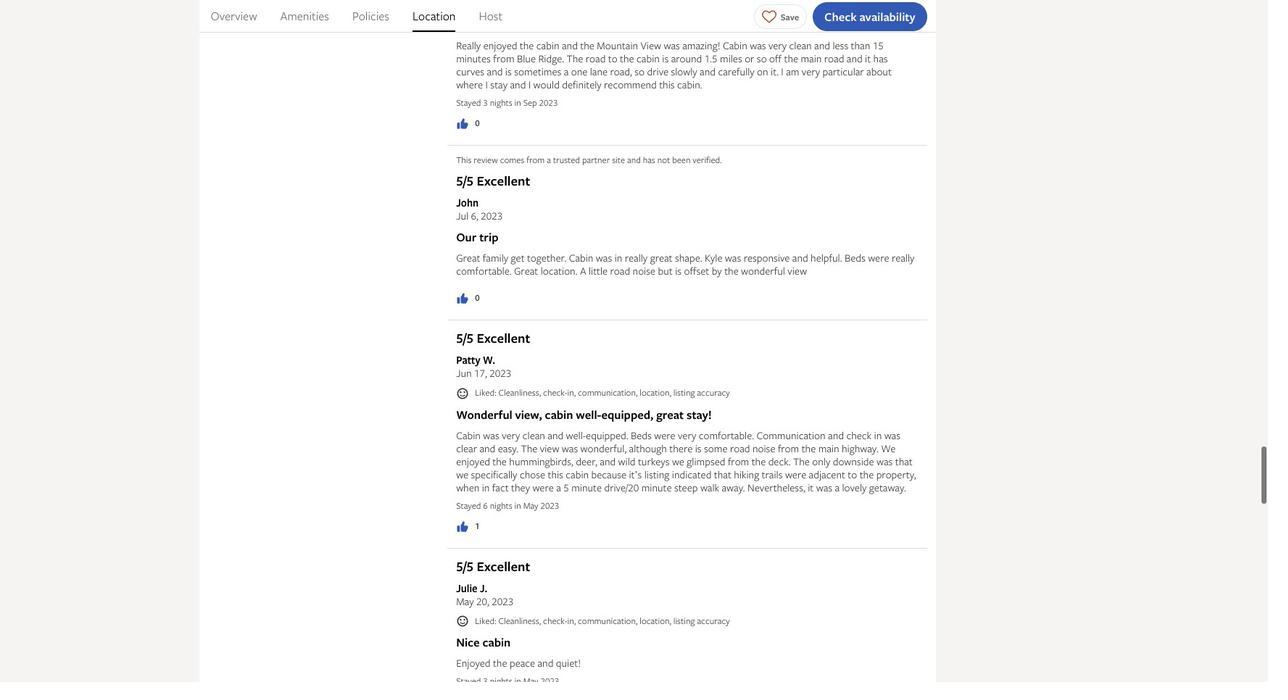 Task type: locate. For each thing, give the bounding box(es) containing it.
w.
[[483, 352, 495, 366]]

0 vertical spatial comfortable.
[[456, 263, 512, 276]]

liked:
[[475, 385, 497, 398], [475, 613, 497, 626]]

the down highway.
[[860, 466, 874, 480]]

0 horizontal spatial the
[[521, 440, 538, 454]]

5/5 inside 5/5 excellent julie j. may 20, 2023
[[456, 556, 474, 574]]

equipped.
[[586, 427, 629, 441]]

partner
[[582, 152, 610, 165]]

the
[[520, 37, 534, 51], [581, 37, 595, 51], [620, 50, 634, 64], [784, 50, 799, 64], [725, 263, 739, 276], [802, 440, 816, 454], [493, 453, 507, 467], [752, 453, 766, 467], [860, 466, 874, 480], [493, 655, 507, 669]]

when
[[456, 479, 480, 493]]

0 vertical spatial to
[[608, 50, 618, 64]]

may inside 5/5 excellent julie j. may 20, 2023
[[456, 593, 474, 607]]

liked: cleanliness, check-in, communication, location, listing accuracy for peace
[[475, 613, 730, 626]]

1 5/5 from the top
[[456, 171, 474, 189]]

a left one
[[564, 63, 569, 77]]

0 horizontal spatial we
[[456, 466, 469, 480]]

0 horizontal spatial clean
[[523, 427, 545, 441]]

1 vertical spatial view
[[641, 37, 662, 51]]

1 check- from the top
[[543, 385, 568, 398]]

1 horizontal spatial to
[[848, 466, 858, 480]]

2 0 from the top
[[475, 290, 480, 303]]

cleanliness,
[[499, 385, 541, 398], [499, 613, 541, 626]]

policies
[[352, 8, 390, 24]]

well- up 'deer,'
[[566, 427, 586, 441]]

0 up 5/5 excellent patty w. jun 17, 2023
[[475, 290, 480, 303]]

2 location, from the top
[[640, 613, 672, 626]]

adjacent
[[809, 466, 846, 480]]

was left off
[[750, 37, 766, 51]]

enjoyed
[[484, 37, 518, 51], [456, 453, 490, 467]]

the inside great mountain view really enjoyed the cabin and the mountain view was amazing! cabin was very clean and less than 15 minutes from blue ridge. the road to the cabin is around 1.5 miles or so off the main road and it has curves and is sometimes a one lane road, so drive slowly and carefully on it. i am very particular about where i stay and i would definitely recommend this cabin.
[[567, 50, 584, 64]]

may for excellent
[[456, 593, 474, 607]]

0 button up this
[[456, 115, 480, 129]]

2023 right 17,
[[490, 365, 512, 379]]

1 vertical spatial has
[[643, 152, 656, 165]]

0 horizontal spatial that
[[714, 466, 732, 480]]

1 horizontal spatial clean
[[790, 37, 812, 51]]

a
[[580, 263, 587, 276]]

medium image inside '0' button
[[456, 291, 469, 304]]

0 button
[[456, 115, 480, 129], [456, 290, 480, 304]]

cabin down wonderful
[[456, 427, 481, 441]]

cabin
[[537, 37, 560, 51], [637, 50, 660, 64], [545, 405, 573, 421], [566, 466, 589, 480], [483, 633, 511, 649]]

road right some
[[730, 440, 750, 454]]

stayed
[[456, 95, 481, 107], [456, 498, 481, 510]]

mountain up road,
[[597, 37, 638, 51]]

15
[[873, 37, 884, 51]]

1 horizontal spatial noise
[[753, 440, 776, 454]]

road right little
[[610, 263, 630, 276]]

1 vertical spatial noise
[[753, 440, 776, 454]]

save button
[[754, 4, 807, 29]]

1 vertical spatial 0
[[475, 290, 480, 303]]

2 vertical spatial excellent
[[477, 556, 530, 574]]

about
[[867, 63, 892, 77]]

only
[[813, 453, 831, 467]]

1 vertical spatial 5/5
[[456, 328, 474, 346]]

great inside this review comes from a trusted partner site and has not been verified. 5/5 excellent john jul 6, 2023 our trip great family get together.  cabin was in really great shape.   kyle was responsive and helpful.   beds were really comfortable.  great location.    a little road noise but is offset by the wonderful view
[[650, 250, 673, 263]]

excellent down the comes
[[477, 171, 530, 189]]

i left the stay
[[486, 76, 488, 90]]

0 vertical spatial excellent
[[477, 171, 530, 189]]

chose
[[520, 466, 546, 480]]

stayed for stayed 3 nights in sep 2023
[[456, 95, 481, 107]]

may for 6
[[523, 498, 539, 510]]

great inside "wonderful view, cabin well-equipped, great stay! cabin was very clean and well-equipped. beds were very comfortable. communication and check in was clear and easy. the view was wonderful, although there is some road noise from the main highway. we enjoyed the hummingbirds, deer, and wild turkeys we glimpsed from the deck. the only downside was that we specifically chose this cabin because it's listing indicated that hiking trails were adjacent to the property, when in fact they were a 5 minute drive/20 minute steep walk away. nevertheless, it was a lovely getaway."
[[657, 405, 684, 421]]

noise inside this review comes from a trusted partner site and has not been verified. 5/5 excellent john jul 6, 2023 our trip great family get together.  cabin was in really great shape.   kyle was responsive and helpful.   beds were really comfortable.  great location.    a little road noise but is offset by the wonderful view
[[633, 263, 656, 276]]

0 vertical spatial 5/5
[[456, 171, 474, 189]]

0 horizontal spatial cabin
[[456, 427, 481, 441]]

5/5 up patty
[[456, 328, 474, 346]]

has inside this review comes from a trusted partner site and has not been verified. 5/5 excellent john jul 6, 2023 our trip great family get together.  cabin was in really great shape.   kyle was responsive and helpful.   beds were really comfortable.  great location.    a little road noise but is offset by the wonderful view
[[643, 152, 656, 165]]

this inside great mountain view really enjoyed the cabin and the mountain view was amazing! cabin was very clean and less than 15 minutes from blue ridge. the road to the cabin is around 1.5 miles or so off the main road and it has curves and is sometimes a one lane road, so drive slowly and carefully on it. i am very particular about where i stay and i would definitely recommend this cabin.
[[659, 76, 675, 90]]

clear
[[456, 440, 477, 454]]

jun
[[456, 365, 472, 379]]

0 vertical spatial view
[[788, 263, 807, 276]]

view left helpful.
[[788, 263, 807, 276]]

and left 15
[[847, 50, 863, 64]]

1 vertical spatial medium image
[[456, 519, 469, 532]]

1 small image from the top
[[456, 386, 469, 399]]

is right the but
[[675, 263, 682, 276]]

liked: cleanliness, check-in, communication, location, listing accuracy up equipped, at the bottom
[[475, 385, 730, 398]]

1 button
[[456, 518, 480, 532]]

1 excellent from the top
[[477, 171, 530, 189]]

cabin up 'carefully' on the right top
[[723, 37, 748, 51]]

cabin right together.
[[569, 250, 594, 263]]

great up really
[[456, 15, 486, 31]]

clean
[[790, 37, 812, 51], [523, 427, 545, 441]]

so
[[757, 50, 767, 64], [635, 63, 645, 77]]

a left trusted
[[547, 152, 551, 165]]

in inside this review comes from a trusted partner site and has not been verified. 5/5 excellent john jul 6, 2023 our trip great family get together.  cabin was in really great shape.   kyle was responsive and helpful.   beds were really comfortable.  great location.    a little road noise but is offset by the wonderful view
[[615, 250, 623, 263]]

0 vertical spatial this
[[659, 76, 675, 90]]

0 vertical spatial medium image
[[456, 291, 469, 304]]

cabin left the because
[[566, 466, 589, 480]]

to inside "wonderful view, cabin well-equipped, great stay! cabin was very clean and well-equipped. beds were very comfortable. communication and check in was clear and easy. the view was wonderful, although there is some road noise from the main highway. we enjoyed the hummingbirds, deer, and wild turkeys we glimpsed from the deck. the only downside was that we specifically chose this cabin because it's listing indicated that hiking trails were adjacent to the property, when in fact they were a 5 minute drive/20 minute steep walk away. nevertheless, it was a lovely getaway."
[[848, 466, 858, 480]]

1 0 from the top
[[475, 115, 480, 128]]

1 vertical spatial this
[[548, 466, 564, 480]]

wonderful
[[741, 263, 786, 276]]

1 vertical spatial to
[[848, 466, 858, 480]]

2023 right 6,
[[481, 208, 503, 221]]

0 for 1st '0' button from the top of the page
[[475, 115, 480, 128]]

it's
[[629, 466, 642, 480]]

0 vertical spatial noise
[[633, 263, 656, 276]]

1 horizontal spatial cabin
[[569, 250, 594, 263]]

so right or
[[757, 50, 767, 64]]

beds inside "wonderful view, cabin well-equipped, great stay! cabin was very clean and well-equipped. beds were very comfortable. communication and check in was clear and easy. the view was wonderful, although there is some road noise from the main highway. we enjoyed the hummingbirds, deer, and wild turkeys we glimpsed from the deck. the only downside was that we specifically chose this cabin because it's listing indicated that hiking trails were adjacent to the property, when in fact they were a 5 minute drive/20 minute steep walk away. nevertheless, it was a lovely getaway."
[[631, 427, 652, 441]]

0 vertical spatial communication,
[[578, 385, 638, 398]]

i left would
[[529, 76, 531, 90]]

may down the they
[[523, 498, 539, 510]]

in left fact
[[482, 479, 490, 493]]

1 horizontal spatial it
[[865, 50, 871, 64]]

0 vertical spatial nights
[[490, 95, 513, 107]]

location, for stay!
[[640, 385, 672, 398]]

3 excellent from the top
[[477, 556, 530, 574]]

from right the comes
[[527, 152, 545, 165]]

it
[[865, 50, 871, 64], [808, 479, 814, 493]]

1 horizontal spatial comfortable.
[[699, 427, 754, 441]]

beds inside this review comes from a trusted partner site and has not been verified. 5/5 excellent john jul 6, 2023 our trip great family get together.  cabin was in really great shape.   kyle was responsive and helpful.   beds were really comfortable.  great location.    a little road noise but is offset by the wonderful view
[[845, 250, 866, 263]]

1 cleanliness, from the top
[[499, 385, 541, 398]]

excellent up w.
[[477, 328, 530, 346]]

accuracy
[[697, 385, 730, 398], [697, 613, 730, 626]]

very down view,
[[502, 427, 520, 441]]

1 liked: from the top
[[475, 385, 497, 398]]

that left hiking
[[714, 466, 732, 480]]

1 horizontal spatial the
[[567, 50, 584, 64]]

0 button down 'our'
[[456, 290, 480, 304]]

the left "only"
[[794, 453, 810, 467]]

great left shape.
[[650, 250, 673, 263]]

small image
[[456, 386, 469, 399], [456, 614, 469, 627]]

5/5 for nice
[[456, 556, 474, 574]]

and up one
[[562, 37, 578, 51]]

0 vertical spatial 0 button
[[456, 115, 480, 129]]

0 vertical spatial beds
[[845, 250, 866, 263]]

and up hummingbirds, at left bottom
[[548, 427, 564, 441]]

2 medium image from the top
[[456, 519, 469, 532]]

and right the curves at the left of the page
[[487, 63, 503, 77]]

3 5/5 from the top
[[456, 556, 474, 574]]

cabin right nice
[[483, 633, 511, 649]]

location
[[413, 8, 456, 24]]

1 horizontal spatial that
[[896, 453, 913, 467]]

0 vertical spatial well-
[[576, 405, 602, 421]]

stayed left 6
[[456, 498, 481, 510]]

view
[[542, 15, 567, 31], [641, 37, 662, 51]]

0 vertical spatial small image
[[456, 386, 469, 399]]

0 vertical spatial location,
[[640, 385, 672, 398]]

the right ridge.
[[567, 50, 584, 64]]

check- for cabin
[[543, 613, 568, 626]]

1 vertical spatial communication,
[[578, 613, 638, 626]]

1 vertical spatial great
[[657, 405, 684, 421]]

0 horizontal spatial may
[[456, 593, 474, 607]]

in, for peace
[[568, 613, 576, 626]]

medium image left 1
[[456, 519, 469, 532]]

highway.
[[842, 440, 879, 454]]

has left not
[[643, 152, 656, 165]]

0 vertical spatial has
[[874, 50, 888, 64]]

1 liked: cleanliness, check-in, communication, location, listing accuracy from the top
[[475, 385, 730, 398]]

0 vertical spatial cabin
[[723, 37, 748, 51]]

2 communication, from the top
[[578, 613, 638, 626]]

cabin
[[723, 37, 748, 51], [569, 250, 594, 263], [456, 427, 481, 441]]

comfortable. up glimpsed
[[699, 427, 754, 441]]

2 really from the left
[[892, 250, 915, 263]]

0 horizontal spatial to
[[608, 50, 618, 64]]

0 right medium icon
[[475, 115, 480, 128]]

0 vertical spatial stayed
[[456, 95, 481, 107]]

a inside great mountain view really enjoyed the cabin and the mountain view was amazing! cabin was very clean and less than 15 minutes from blue ridge. the road to the cabin is around 1.5 miles or so off the main road and it has curves and is sometimes a one lane road, so drive slowly and carefully on it. i am very particular about where i stay and i would definitely recommend this cabin.
[[564, 63, 569, 77]]

2 accuracy from the top
[[697, 613, 730, 626]]

1 vertical spatial liked: cleanliness, check-in, communication, location, listing accuracy
[[475, 613, 730, 626]]

beds right helpful.
[[845, 250, 866, 263]]

view inside this review comes from a trusted partner site and has not been verified. 5/5 excellent john jul 6, 2023 our trip great family get together.  cabin was in really great shape.   kyle was responsive and helpful.   beds were really comfortable.  great location.    a little road noise but is offset by the wonderful view
[[788, 263, 807, 276]]

nights
[[490, 95, 513, 107], [490, 498, 513, 510]]

main for great mountain view
[[801, 50, 822, 64]]

cabin inside nice cabin enjoyed the peace and quiet!
[[483, 633, 511, 649]]

0 vertical spatial 0
[[475, 115, 480, 128]]

save
[[781, 11, 799, 23]]

cleanliness, for cabin
[[499, 613, 541, 626]]

2 nights from the top
[[490, 498, 513, 510]]

location,
[[640, 385, 672, 398], [640, 613, 672, 626]]

0 vertical spatial listing
[[674, 385, 695, 398]]

1 in, from the top
[[568, 385, 576, 398]]

clean inside great mountain view really enjoyed the cabin and the mountain view was amazing! cabin was very clean and less than 15 minutes from blue ridge. the road to the cabin is around 1.5 miles or so off the main road and it has curves and is sometimes a one lane road, so drive slowly and carefully on it. i am very particular about where i stay and i would definitely recommend this cabin.
[[790, 37, 812, 51]]

recommend
[[604, 76, 657, 90]]

trails
[[762, 466, 783, 480]]

view up chose
[[540, 440, 560, 454]]

liked: for wonderful
[[475, 385, 497, 398]]

5/5 excellent julie j. may 20, 2023
[[456, 556, 530, 607]]

wonderful
[[456, 405, 513, 421]]

0 vertical spatial liked:
[[475, 385, 497, 398]]

were
[[868, 250, 890, 263], [655, 427, 676, 441], [785, 466, 807, 480], [533, 479, 554, 493]]

5/5 inside 5/5 excellent patty w. jun 17, 2023
[[456, 328, 474, 346]]

we right turkeys
[[672, 453, 685, 467]]

communication, for and
[[578, 613, 638, 626]]

sep
[[523, 95, 537, 107]]

so left 'drive'
[[635, 63, 645, 77]]

road left than
[[825, 50, 845, 64]]

excellent for view,
[[477, 328, 530, 346]]

really
[[456, 37, 481, 51]]

excellent up the j.
[[477, 556, 530, 574]]

main inside "wonderful view, cabin well-equipped, great stay! cabin was very clean and well-equipped. beds were very comfortable. communication and check in was clear and easy. the view was wonderful, although there is some road noise from the main highway. we enjoyed the hummingbirds, deer, and wild turkeys we glimpsed from the deck. the only downside was that we specifically chose this cabin because it's listing indicated that hiking trails were adjacent to the property, when in fact they were a 5 minute drive/20 minute steep walk away. nevertheless, it was a lovely getaway."
[[819, 440, 840, 454]]

the right "easy." on the left bottom
[[521, 440, 538, 454]]

1 vertical spatial small image
[[456, 614, 469, 627]]

kyle
[[705, 250, 723, 263]]

policies link
[[352, 0, 390, 32]]

this review comes from a trusted partner site and has not been verified. 5/5 excellent john jul 6, 2023 our trip great family get together.  cabin was in really great shape.   kyle was responsive and helpful.   beds were really comfortable.  great location.    a little road noise but is offset by the wonderful view
[[456, 152, 915, 276]]

we down clear
[[456, 466, 469, 480]]

view up 'drive'
[[641, 37, 662, 51]]

0 horizontal spatial has
[[643, 152, 656, 165]]

was down wonderful
[[483, 427, 500, 441]]

minute down turkeys
[[642, 479, 672, 493]]

downside
[[833, 453, 874, 467]]

2 horizontal spatial cabin
[[723, 37, 748, 51]]

1 communication, from the top
[[578, 385, 638, 398]]

it.
[[771, 63, 779, 77]]

1 nights from the top
[[490, 95, 513, 107]]

1 horizontal spatial minute
[[642, 479, 672, 493]]

2 horizontal spatial i
[[781, 63, 784, 77]]

1 horizontal spatial may
[[523, 498, 539, 510]]

is inside this review comes from a trusted partner site and has not been verified. 5/5 excellent john jul 6, 2023 our trip great family get together.  cabin was in really great shape.   kyle was responsive and helpful.   beds were really comfortable.  great location.    a little road noise but is offset by the wonderful view
[[675, 263, 682, 276]]

in
[[515, 95, 521, 107], [615, 250, 623, 263], [874, 427, 882, 441], [482, 479, 490, 493], [515, 498, 521, 510]]

medium image inside 1 button
[[456, 519, 469, 532]]

check- up quiet! at the left of the page
[[543, 613, 568, 626]]

hummingbirds,
[[509, 453, 574, 467]]

the inside nice cabin enjoyed the peace and quiet!
[[493, 655, 507, 669]]

2 vertical spatial listing
[[674, 613, 695, 626]]

1 vertical spatial excellent
[[477, 328, 530, 346]]

0 vertical spatial enjoyed
[[484, 37, 518, 51]]

that up getaway. on the bottom right of page
[[896, 453, 913, 467]]

1 vertical spatial view
[[540, 440, 560, 454]]

on
[[757, 63, 769, 77]]

5
[[564, 479, 569, 493]]

clean up 'am'
[[790, 37, 812, 51]]

check availability button
[[813, 2, 927, 31]]

a left lovely at the bottom of page
[[835, 479, 840, 493]]

0 horizontal spatial i
[[486, 76, 488, 90]]

and left wild
[[600, 453, 616, 467]]

is right there
[[695, 440, 702, 454]]

1 horizontal spatial view
[[641, 37, 662, 51]]

0 horizontal spatial really
[[625, 250, 648, 263]]

medium image for 0
[[456, 291, 469, 304]]

clean down view,
[[523, 427, 545, 441]]

stayed 3 nights in sep 2023
[[456, 95, 558, 107]]

patty
[[456, 352, 481, 366]]

very
[[769, 37, 787, 51], [802, 63, 820, 77], [502, 427, 520, 441], [678, 427, 697, 441]]

enjoyed down the host
[[484, 37, 518, 51]]

trip
[[480, 228, 499, 244]]

1 vertical spatial cabin
[[569, 250, 594, 263]]

1 vertical spatial it
[[808, 479, 814, 493]]

communication
[[757, 427, 826, 441]]

site
[[612, 152, 625, 165]]

walk
[[701, 479, 720, 493]]

1 vertical spatial comfortable.
[[699, 427, 754, 441]]

excellent inside this review comes from a trusted partner site and has not been verified. 5/5 excellent john jul 6, 2023 our trip great family get together.  cabin was in really great shape.   kyle was responsive and helpful.   beds were really comfortable.  great location.    a little road noise but is offset by the wonderful view
[[477, 171, 530, 189]]

great left stay!
[[657, 405, 684, 421]]

0
[[475, 115, 480, 128], [475, 290, 480, 303]]

helpful.
[[811, 250, 843, 263]]

not
[[658, 152, 670, 165]]

1 vertical spatial enjoyed
[[456, 453, 490, 467]]

0 vertical spatial it
[[865, 50, 871, 64]]

1 vertical spatial stayed
[[456, 498, 481, 510]]

0 horizontal spatial it
[[808, 479, 814, 493]]

was right a
[[596, 250, 612, 263]]

this inside "wonderful view, cabin well-equipped, great stay! cabin was very clean and well-equipped. beds were very comfortable. communication and check in was clear and easy. the view was wonderful, although there is some road noise from the main highway. we enjoyed the hummingbirds, deer, and wild turkeys we glimpsed from the deck. the only downside was that we specifically chose this cabin because it's listing indicated that hiking trails were adjacent to the property, when in fact they were a 5 minute drive/20 minute steep walk away. nevertheless, it was a lovely getaway."
[[548, 466, 564, 480]]

1 horizontal spatial has
[[874, 50, 888, 64]]

cabin right road,
[[637, 50, 660, 64]]

communication,
[[578, 385, 638, 398], [578, 613, 638, 626]]

excellent
[[477, 171, 530, 189], [477, 328, 530, 346], [477, 556, 530, 574]]

2 stayed from the top
[[456, 498, 481, 510]]

check- up hummingbirds, at left bottom
[[543, 385, 568, 398]]

location, for quiet!
[[640, 613, 672, 626]]

0 horizontal spatial this
[[548, 466, 564, 480]]

2 check- from the top
[[543, 613, 568, 626]]

2 excellent from the top
[[477, 328, 530, 346]]

1 vertical spatial accuracy
[[697, 613, 730, 626]]

minute
[[572, 479, 602, 493], [642, 479, 672, 493]]

2 small image from the top
[[456, 614, 469, 627]]

0 horizontal spatial noise
[[633, 263, 656, 276]]

1 accuracy from the top
[[697, 385, 730, 398]]

drive
[[647, 63, 669, 77]]

noise inside "wonderful view, cabin well-equipped, great stay! cabin was very clean and well-equipped. beds were very comfortable. communication and check in was clear and easy. the view was wonderful, although there is some road noise from the main highway. we enjoyed the hummingbirds, deer, and wild turkeys we glimpsed from the deck. the only downside was that we specifically chose this cabin because it's listing indicated that hiking trails were adjacent to the property, when in fact they were a 5 minute drive/20 minute steep walk away. nevertheless, it was a lovely getaway."
[[753, 440, 776, 454]]

1 stayed from the top
[[456, 95, 481, 107]]

0 vertical spatial liked: cleanliness, check-in, communication, location, listing accuracy
[[475, 385, 730, 398]]

small image down the "jun"
[[456, 386, 469, 399]]

1 vertical spatial beds
[[631, 427, 652, 441]]

from inside this review comes from a trusted partner site and has not been verified. 5/5 excellent john jul 6, 2023 our trip great family get together.  cabin was in really great shape.   kyle was responsive and helpful.   beds were really comfortable.  great location.    a little road noise but is offset by the wonderful view
[[527, 152, 545, 165]]

0 horizontal spatial comfortable.
[[456, 263, 512, 276]]

0 vertical spatial check-
[[543, 385, 568, 398]]

clean inside "wonderful view, cabin well-equipped, great stay! cabin was very clean and well-equipped. beds were very comfortable. communication and check in was clear and easy. the view was wonderful, although there is some road noise from the main highway. we enjoyed the hummingbirds, deer, and wild turkeys we glimpsed from the deck. the only downside was that we specifically chose this cabin because it's listing indicated that hiking trails were adjacent to the property, when in fact they were a 5 minute drive/20 minute steep walk away. nevertheless, it was a lovely getaway."
[[523, 427, 545, 441]]

2 liked: from the top
[[475, 613, 497, 626]]

2023 down chose
[[541, 498, 559, 510]]

0 horizontal spatial view
[[540, 440, 560, 454]]

communication, up quiet! at the left of the page
[[578, 613, 638, 626]]

wonderful view, cabin well-equipped, great stay! cabin was very clean and well-equipped. beds were very comfortable. communication and check in was clear and easy. the view was wonderful, although there is some road noise from the main highway. we enjoyed the hummingbirds, deer, and wild turkeys we glimpsed from the deck. the only downside was that we specifically chose this cabin because it's listing indicated that hiking trails were adjacent to the property, when in fact they were a 5 minute drive/20 minute steep walk away. nevertheless, it was a lovely getaway.
[[456, 405, 917, 493]]

the left peace
[[493, 655, 507, 669]]

verified.
[[693, 152, 722, 165]]

0 horizontal spatial minute
[[572, 479, 602, 493]]

view inside "wonderful view, cabin well-equipped, great stay! cabin was very clean and well-equipped. beds were very comfortable. communication and check in was clear and easy. the view was wonderful, although there is some road noise from the main highway. we enjoyed the hummingbirds, deer, and wild turkeys we glimpsed from the deck. the only downside was that we specifically chose this cabin because it's listing indicated that hiking trails were adjacent to the property, when in fact they were a 5 minute drive/20 minute steep walk away. nevertheless, it was a lovely getaway."
[[540, 440, 560, 454]]

the
[[567, 50, 584, 64], [521, 440, 538, 454], [794, 453, 810, 467]]

0 vertical spatial view
[[542, 15, 567, 31]]

excellent inside 5/5 excellent julie j. may 20, 2023
[[477, 556, 530, 574]]

5/5
[[456, 171, 474, 189], [456, 328, 474, 346], [456, 556, 474, 574]]

the left deck.
[[752, 453, 766, 467]]

great inside great mountain view really enjoyed the cabin and the mountain view was amazing! cabin was very clean and less than 15 minutes from blue ridge. the road to the cabin is around 1.5 miles or so off the main road and it has curves and is sometimes a one lane road, so drive slowly and carefully on it. i am very particular about where i stay and i would definitely recommend this cabin.
[[456, 15, 486, 31]]

medium image up patty
[[456, 291, 469, 304]]

noise
[[633, 263, 656, 276], [753, 440, 776, 454]]

excellent inside 5/5 excellent patty w. jun 17, 2023
[[477, 328, 530, 346]]

well- up equipped.
[[576, 405, 602, 421]]

in,
[[568, 385, 576, 398], [568, 613, 576, 626]]

well-
[[576, 405, 602, 421], [566, 427, 586, 441]]

may left 20,
[[456, 593, 474, 607]]

0 vertical spatial mountain
[[489, 15, 539, 31]]

main inside great mountain view really enjoyed the cabin and the mountain view was amazing! cabin was very clean and less than 15 minutes from blue ridge. the road to the cabin is around 1.5 miles or so off the main road and it has curves and is sometimes a one lane road, so drive slowly and carefully on it. i am very particular about where i stay and i would definitely recommend this cabin.
[[801, 50, 822, 64]]

0 horizontal spatial mountain
[[489, 15, 539, 31]]

1 vertical spatial nights
[[490, 498, 513, 510]]

communication, for great
[[578, 385, 638, 398]]

1 medium image from the top
[[456, 291, 469, 304]]

0 vertical spatial main
[[801, 50, 822, 64]]

cabin inside "wonderful view, cabin well-equipped, great stay! cabin was very clean and well-equipped. beds were very comfortable. communication and check in was clear and easy. the view was wonderful, although there is some road noise from the main highway. we enjoyed the hummingbirds, deer, and wild turkeys we glimpsed from the deck. the only downside was that we specifically chose this cabin because it's listing indicated that hiking trails were adjacent to the property, when in fact they were a 5 minute drive/20 minute steep walk away. nevertheless, it was a lovely getaway."
[[456, 427, 481, 441]]

this
[[659, 76, 675, 90], [548, 466, 564, 480]]

from left the blue
[[493, 50, 515, 64]]

1 vertical spatial 0 button
[[456, 290, 480, 304]]

2 in, from the top
[[568, 613, 576, 626]]

noise up the trails
[[753, 440, 776, 454]]

0 vertical spatial in,
[[568, 385, 576, 398]]

1 vertical spatial in,
[[568, 613, 576, 626]]

road inside this review comes from a trusted partner site and has not been verified. 5/5 excellent john jul 6, 2023 our trip great family get together.  cabin was in really great shape.   kyle was responsive and helpful.   beds were really comfortable.  great location.    a little road noise but is offset by the wonderful view
[[610, 263, 630, 276]]

list
[[199, 0, 936, 32]]

view up ridge.
[[542, 15, 567, 31]]

2 cleanliness, from the top
[[499, 613, 541, 626]]

review
[[474, 152, 498, 165]]

2 vertical spatial 5/5
[[456, 556, 474, 574]]

view
[[788, 263, 807, 276], [540, 440, 560, 454]]

0 vertical spatial accuracy
[[697, 385, 730, 398]]

2 liked: cleanliness, check-in, communication, location, listing accuracy from the top
[[475, 613, 730, 626]]

1 vertical spatial mountain
[[597, 37, 638, 51]]

2 5/5 from the top
[[456, 328, 474, 346]]

0 vertical spatial may
[[523, 498, 539, 510]]

shape.
[[675, 250, 703, 263]]

to right the 'lane'
[[608, 50, 618, 64]]

1 vertical spatial cleanliness,
[[499, 613, 541, 626]]

medium image
[[456, 291, 469, 304], [456, 519, 469, 532]]

0 vertical spatial great
[[650, 250, 673, 263]]

1 vertical spatial main
[[819, 440, 840, 454]]

1 location, from the top
[[640, 385, 672, 398]]

great
[[650, 250, 673, 263], [657, 405, 684, 421]]

main right 'am'
[[801, 50, 822, 64]]

0 vertical spatial clean
[[790, 37, 812, 51]]

enjoyed up when
[[456, 453, 490, 467]]

comfortable. inside "wonderful view, cabin well-equipped, great stay! cabin was very clean and well-equipped. beds were very comfortable. communication and check in was clear and easy. the view was wonderful, although there is some road noise from the main highway. we enjoyed the hummingbirds, deer, and wild turkeys we glimpsed from the deck. the only downside was that we specifically chose this cabin because it's listing indicated that hiking trails were adjacent to the property, when in fact they were a 5 minute drive/20 minute steep walk away. nevertheless, it was a lovely getaway."
[[699, 427, 754, 441]]

in, for equipped,
[[568, 385, 576, 398]]



Task type: vqa. For each thing, say whether or not it's contained in the screenshot.
topmost liked: cleanliness, check-in, communication, location, listing accuracy
yes



Task type: describe. For each thing, give the bounding box(es) containing it.
slowly
[[671, 63, 698, 77]]

the right off
[[784, 50, 799, 64]]

away.
[[722, 479, 745, 493]]

the up one
[[581, 37, 595, 51]]

is inside "wonderful view, cabin well-equipped, great stay! cabin was very clean and well-equipped. beds were very comfortable. communication and check in was clear and easy. the view was wonderful, although there is some road noise from the main highway. we enjoyed the hummingbirds, deer, and wild turkeys we glimpsed from the deck. the only downside was that we specifically chose this cabin because it's listing indicated that hiking trails were adjacent to the property, when in fact they were a 5 minute drive/20 minute steep walk away. nevertheless, it was a lovely getaway."
[[695, 440, 702, 454]]

liked: cleanliness, check-in, communication, location, listing accuracy for equipped,
[[475, 385, 730, 398]]

miles
[[720, 50, 743, 64]]

fact
[[492, 479, 509, 493]]

check- for view,
[[543, 385, 568, 398]]

1 horizontal spatial mountain
[[597, 37, 638, 51]]

medium image
[[456, 116, 469, 129]]

was up slowly
[[664, 37, 680, 51]]

was right check
[[885, 427, 901, 441]]

listing for stay!
[[674, 385, 695, 398]]

hiking
[[734, 466, 760, 480]]

the up 'recommend'
[[620, 50, 634, 64]]

5/5 inside this review comes from a trusted partner site and has not been verified. 5/5 excellent john jul 6, 2023 our trip great family get together.  cabin was in really great shape.   kyle was responsive and helpful.   beds were really comfortable.  great location.    a little road noise but is offset by the wonderful view
[[456, 171, 474, 189]]

in down the they
[[515, 498, 521, 510]]

deer,
[[576, 453, 598, 467]]

getaway.
[[870, 479, 907, 493]]

2023 inside 5/5 excellent julie j. may 20, 2023
[[492, 593, 514, 607]]

together.
[[527, 250, 567, 263]]

cabin inside this review comes from a trusted partner site and has not been verified. 5/5 excellent john jul 6, 2023 our trip great family get together.  cabin was in really great shape.   kyle was responsive and helpful.   beds were really comfortable.  great location.    a little road noise but is offset by the wonderful view
[[569, 250, 594, 263]]

is left the blue
[[505, 63, 512, 77]]

a left 5
[[556, 479, 561, 493]]

is left around
[[662, 50, 669, 64]]

amazing!
[[683, 37, 721, 51]]

our
[[456, 228, 477, 244]]

am
[[786, 63, 800, 77]]

2 minute from the left
[[642, 479, 672, 493]]

1
[[475, 518, 480, 531]]

amenities link
[[280, 0, 329, 32]]

property,
[[877, 466, 917, 480]]

were inside this review comes from a trusted partner site and has not been verified. 5/5 excellent john jul 6, 2023 our trip great family get together.  cabin was in really great shape.   kyle was responsive and helpful.   beds were really comfortable.  great location.    a little road noise but is offset by the wonderful view
[[868, 250, 890, 263]]

overview
[[211, 8, 257, 24]]

small image for wonderful view, cabin well-equipped, great stay!
[[456, 386, 469, 399]]

drive/20
[[605, 479, 639, 493]]

nice cabin enjoyed the peace and quiet!
[[456, 633, 581, 669]]

definitely
[[562, 76, 602, 90]]

were right the trails
[[785, 466, 807, 480]]

easy.
[[498, 440, 519, 454]]

1.5
[[705, 50, 718, 64]]

great down 'our'
[[456, 250, 480, 263]]

in right check
[[874, 427, 882, 441]]

check
[[847, 427, 872, 441]]

particular
[[823, 63, 864, 77]]

5/5 excellent patty w. jun 17, 2023
[[456, 328, 530, 379]]

the up adjacent
[[802, 440, 816, 454]]

cabin.
[[678, 76, 703, 90]]

and inside nice cabin enjoyed the peace and quiet!
[[538, 655, 554, 669]]

the inside this review comes from a trusted partner site and has not been verified. 5/5 excellent john jul 6, 2023 our trip great family get together.  cabin was in really great shape.   kyle was responsive and helpful.   beds were really comfortable.  great location.    a little road noise but is offset by the wonderful view
[[725, 263, 739, 276]]

2 horizontal spatial the
[[794, 453, 810, 467]]

2023 inside 5/5 excellent patty w. jun 17, 2023
[[490, 365, 512, 379]]

or
[[745, 50, 755, 64]]

comfortable. inside this review comes from a trusted partner site and has not been verified. 5/5 excellent john jul 6, 2023 our trip great family get together.  cabin was in really great shape.   kyle was responsive and helpful.   beds were really comfortable.  great location.    a little road noise but is offset by the wonderful view
[[456, 263, 512, 276]]

a inside this review comes from a trusted partner site and has not been verified. 5/5 excellent john jul 6, 2023 our trip great family get together.  cabin was in really great shape.   kyle was responsive and helpful.   beds were really comfortable.  great location.    a little road noise but is offset by the wonderful view
[[547, 152, 551, 165]]

ridge.
[[539, 50, 564, 64]]

and right the site
[[627, 152, 641, 165]]

5/5 for wonderful
[[456, 328, 474, 346]]

0 horizontal spatial so
[[635, 63, 645, 77]]

were right the they
[[533, 479, 554, 493]]

small image for nice cabin
[[456, 614, 469, 627]]

was right kyle
[[725, 250, 742, 263]]

one
[[571, 63, 588, 77]]

and left helpful.
[[793, 250, 809, 263]]

turkeys
[[638, 453, 670, 467]]

very right 'am'
[[802, 63, 820, 77]]

nights for 6
[[490, 498, 513, 510]]

nice
[[456, 633, 480, 649]]

family
[[483, 250, 509, 263]]

0 for 2nd '0' button from the top of the page
[[475, 290, 480, 303]]

was up getaway. on the bottom right of page
[[877, 453, 893, 467]]

indicated
[[672, 466, 712, 480]]

equipped,
[[602, 405, 654, 421]]

road,
[[610, 63, 632, 77]]

some
[[704, 440, 728, 454]]

cabin right view,
[[545, 405, 573, 421]]

from right some
[[728, 453, 749, 467]]

john
[[456, 195, 479, 208]]

enjoyed inside "wonderful view, cabin well-equipped, great stay! cabin was very clean and well-equipped. beds were very comfortable. communication and check in was clear and easy. the view was wonderful, although there is some road noise from the main highway. we enjoyed the hummingbirds, deer, and wild turkeys we glimpsed from the deck. the only downside was that we specifically chose this cabin because it's listing indicated that hiking trails were adjacent to the property, when in fact they were a 5 minute drive/20 minute steep walk away. nevertheless, it was a lovely getaway."
[[456, 453, 490, 467]]

list containing overview
[[199, 0, 936, 32]]

comes
[[500, 152, 525, 165]]

1 horizontal spatial we
[[672, 453, 685, 467]]

because
[[592, 466, 627, 480]]

curves
[[456, 63, 485, 77]]

1 minute from the left
[[572, 479, 602, 493]]

main for wonderful view, cabin well-equipped, great stay!
[[819, 440, 840, 454]]

trusted
[[553, 152, 580, 165]]

2 0 button from the top
[[456, 290, 480, 304]]

from inside great mountain view really enjoyed the cabin and the mountain view was amazing! cabin was very clean and less than 15 minutes from blue ridge. the road to the cabin is around 1.5 miles or so off the main road and it has curves and is sometimes a one lane road, so drive slowly and carefully on it. i am very particular about where i stay and i would definitely recommend this cabin.
[[493, 50, 515, 64]]

1 really from the left
[[625, 250, 648, 263]]

nevertheless,
[[748, 479, 806, 493]]

was left wonderful,
[[562, 440, 578, 454]]

enjoyed inside great mountain view really enjoyed the cabin and the mountain view was amazing! cabin was very clean and less than 15 minutes from blue ridge. the road to the cabin is around 1.5 miles or so off the main road and it has curves and is sometimes a one lane road, so drive slowly and carefully on it. i am very particular about where i stay and i would definitely recommend this cabin.
[[484, 37, 518, 51]]

listing inside "wonderful view, cabin well-equipped, great stay! cabin was very clean and well-equipped. beds were very comfortable. communication and check in was clear and easy. the view was wonderful, although there is some road noise from the main highway. we enjoyed the hummingbirds, deer, and wild turkeys we glimpsed from the deck. the only downside was that we specifically chose this cabin because it's listing indicated that hiking trails were adjacent to the property, when in fact they were a 5 minute drive/20 minute steep walk away. nevertheless, it was a lovely getaway."
[[645, 466, 670, 480]]

it inside "wonderful view, cabin well-equipped, great stay! cabin was very clean and well-equipped. beds were very comfortable. communication and check in was clear and easy. the view was wonderful, although there is some road noise from the main highway. we enjoyed the hummingbirds, deer, and wild turkeys we glimpsed from the deck. the only downside was that we specifically chose this cabin because it's listing indicated that hiking trails were adjacent to the property, when in fact they were a 5 minute drive/20 minute steep walk away. nevertheless, it was a lovely getaway."
[[808, 479, 814, 493]]

2023 down would
[[539, 95, 558, 107]]

liked: for nice
[[475, 613, 497, 626]]

accuracy for quiet!
[[697, 613, 730, 626]]

6,
[[471, 208, 479, 221]]

although
[[629, 440, 667, 454]]

3
[[483, 95, 488, 107]]

they
[[511, 479, 530, 493]]

responsive
[[744, 250, 790, 263]]

wonderful,
[[581, 440, 627, 454]]

17,
[[474, 365, 487, 379]]

excellent for cabin
[[477, 556, 530, 574]]

and left less
[[815, 37, 831, 51]]

availability
[[860, 8, 916, 24]]

1 horizontal spatial so
[[757, 50, 767, 64]]

by
[[712, 263, 722, 276]]

cleanliness, for view,
[[499, 385, 541, 398]]

and left "easy." on the left bottom
[[480, 440, 496, 454]]

j.
[[480, 580, 488, 594]]

6
[[483, 498, 488, 510]]

stay
[[491, 76, 508, 90]]

from up the trails
[[778, 440, 800, 454]]

in left sep at the left of the page
[[515, 95, 521, 107]]

and right the stay
[[510, 76, 526, 90]]

jul
[[456, 208, 469, 221]]

off
[[770, 50, 782, 64]]

1 vertical spatial well-
[[566, 427, 586, 441]]

was down "only"
[[817, 479, 833, 493]]

cabin inside great mountain view really enjoyed the cabin and the mountain view was amazing! cabin was very clean and less than 15 minutes from blue ridge. the road to the cabin is around 1.5 miles or so off the main road and it has curves and is sometimes a one lane road, so drive slowly and carefully on it. i am very particular about where i stay and i would definitely recommend this cabin.
[[723, 37, 748, 51]]

enjoyed
[[456, 655, 491, 669]]

stayed for stayed 6 nights in may 2023
[[456, 498, 481, 510]]

would
[[534, 76, 560, 90]]

2023 inside this review comes from a trusted partner site and has not been verified. 5/5 excellent john jul 6, 2023 our trip great family get together.  cabin was in really great shape.   kyle was responsive and helpful.   beds were really comfortable.  great location.    a little road noise but is offset by the wonderful view
[[481, 208, 503, 221]]

offset
[[684, 263, 710, 276]]

the left ridge.
[[520, 37, 534, 51]]

been
[[673, 152, 691, 165]]

and left check
[[828, 427, 844, 441]]

around
[[671, 50, 702, 64]]

wild
[[618, 453, 636, 467]]

stayed 6 nights in may 2023
[[456, 498, 559, 510]]

host
[[479, 8, 503, 24]]

nights for 3
[[490, 95, 513, 107]]

very down stay!
[[678, 427, 697, 441]]

to inside great mountain view really enjoyed the cabin and the mountain view was amazing! cabin was very clean and less than 15 minutes from blue ridge. the road to the cabin is around 1.5 miles or so off the main road and it has curves and is sometimes a one lane road, so drive slowly and carefully on it. i am very particular about where i stay and i would definitely recommend this cabin.
[[608, 50, 618, 64]]

great left location.
[[514, 263, 538, 276]]

and right slowly
[[700, 63, 716, 77]]

cabin right the blue
[[537, 37, 560, 51]]

view,
[[515, 405, 542, 421]]

deck.
[[769, 453, 791, 467]]

listing for quiet!
[[674, 613, 695, 626]]

where
[[456, 76, 483, 90]]

1 horizontal spatial i
[[529, 76, 531, 90]]

it inside great mountain view really enjoyed the cabin and the mountain view was amazing! cabin was very clean and less than 15 minutes from blue ridge. the road to the cabin is around 1.5 miles or so off the main road and it has curves and is sometimes a one lane road, so drive slowly and carefully on it. i am very particular about where i stay and i would definitely recommend this cabin.
[[865, 50, 871, 64]]

medium image for 1
[[456, 519, 469, 532]]

road inside "wonderful view, cabin well-equipped, great stay! cabin was very clean and well-equipped. beds were very comfortable. communication and check in was clear and easy. the view was wonderful, although there is some road noise from the main highway. we enjoyed the hummingbirds, deer, and wild turkeys we glimpsed from the deck. the only downside was that we specifically chose this cabin because it's listing indicated that hiking trails were adjacent to the property, when in fact they were a 5 minute drive/20 minute steep walk away. nevertheless, it was a lovely getaway."
[[730, 440, 750, 454]]

specifically
[[471, 466, 518, 480]]

blue
[[517, 50, 536, 64]]

get
[[511, 250, 525, 263]]

very up it.
[[769, 37, 787, 51]]

the up fact
[[493, 453, 507, 467]]

road left road,
[[586, 50, 606, 64]]

accuracy for stay!
[[697, 385, 730, 398]]

1 0 button from the top
[[456, 115, 480, 129]]

were up turkeys
[[655, 427, 676, 441]]

minutes
[[456, 50, 491, 64]]

we
[[881, 440, 896, 454]]

check availability
[[825, 8, 916, 24]]

0 horizontal spatial view
[[542, 15, 567, 31]]

amenities
[[280, 8, 329, 24]]

has inside great mountain view really enjoyed the cabin and the mountain view was amazing! cabin was very clean and less than 15 minutes from blue ridge. the road to the cabin is around 1.5 miles or so off the main road and it has curves and is sometimes a one lane road, so drive slowly and carefully on it. i am very particular about where i stay and i would definitely recommend this cabin.
[[874, 50, 888, 64]]

host link
[[479, 0, 503, 32]]



